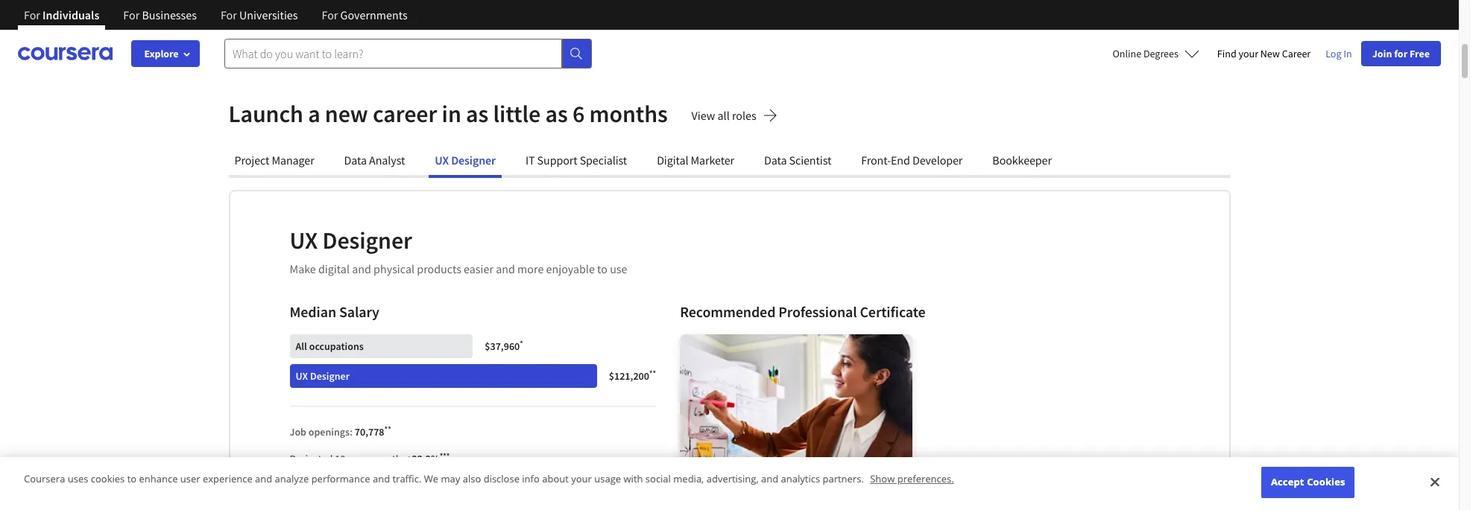 Task type: locate. For each thing, give the bounding box(es) containing it.
it support specialist
[[526, 153, 627, 168]]

google ux design professional certificate by google, by 4.8 stars, by 69.7k reviews, provide skills user experience (ux), prototype, wireframe etc... beginner level 6 months image
[[680, 335, 913, 511]]

3 for from the left
[[221, 7, 237, 22]]

view all roles
[[692, 108, 757, 123]]

%
[[431, 453, 440, 466]]

governments
[[341, 7, 408, 22]]

and left the more in the bottom left of the page
[[496, 262, 515, 277]]

front-end developer
[[862, 153, 963, 168]]

to inside privacy alert dialog
[[127, 473, 137, 487]]

front-
[[862, 153, 891, 168]]

0 horizontal spatial to
[[127, 473, 137, 487]]

social
[[646, 473, 671, 487]]

digital
[[318, 262, 350, 277]]

to
[[597, 262, 608, 277], [127, 473, 137, 487]]

0 vertical spatial designer
[[451, 153, 496, 168]]

0 horizontal spatial data
[[344, 153, 367, 168]]

performance
[[311, 473, 370, 487]]

ux designer down all occupations
[[296, 370, 350, 383]]

new
[[325, 99, 368, 129]]

ux designer down in
[[435, 153, 496, 168]]

1 as from the left
[[466, 99, 489, 129]]

to left the use
[[597, 262, 608, 277]]

all
[[718, 108, 730, 123]]

median
[[290, 303, 336, 321]]

0 vertical spatial ux
[[435, 153, 449, 168]]

for for governments
[[322, 7, 338, 22]]

and left analytics
[[761, 473, 779, 487]]

occupations
[[309, 340, 364, 353]]

career
[[373, 99, 437, 129]]

None search field
[[224, 39, 592, 69]]

for businesses
[[123, 7, 197, 22]]

degrees
[[1144, 47, 1179, 60]]

log in
[[1326, 47, 1353, 60]]

1 horizontal spatial as
[[546, 99, 568, 129]]

online degrees
[[1113, 47, 1179, 60]]

use
[[610, 262, 628, 277]]

for left universities
[[221, 7, 237, 22]]

1 data from the left
[[344, 153, 367, 168]]

2 for from the left
[[123, 7, 140, 22]]

your inside privacy alert dialog
[[571, 473, 592, 487]]

preferences.
[[898, 473, 954, 487]]

join for free
[[1373, 47, 1430, 60]]

your right about
[[571, 473, 592, 487]]

0 vertical spatial to
[[597, 262, 608, 277]]

and left the analyze
[[255, 473, 272, 487]]

data scientist button
[[758, 145, 838, 175]]

data inside "button"
[[764, 153, 787, 168]]

data left 'analyst'
[[344, 153, 367, 168]]

and right digital
[[352, 262, 371, 277]]

data left scientist
[[764, 153, 787, 168]]

1 vertical spatial ux
[[290, 226, 318, 256]]

bookkeeper
[[993, 153, 1052, 168]]

launch a new career in as little as 6 months
[[229, 99, 668, 129]]

4 for from the left
[[322, 7, 338, 22]]

analytics
[[781, 473, 820, 487]]

*
[[520, 339, 523, 349]]

data scientist
[[764, 153, 832, 168]]

ux
[[435, 153, 449, 168], [290, 226, 318, 256], [296, 370, 308, 383]]

roles
[[732, 108, 757, 123]]

ux down launch a new career in as little as 6 months
[[435, 153, 449, 168]]

data inside button
[[344, 153, 367, 168]]

analyze
[[275, 473, 309, 487]]

1 vertical spatial to
[[127, 473, 137, 487]]

accept
[[1271, 476, 1305, 490]]

designer inside ux designer make digital and physical products easier and more enjoyable to use
[[323, 226, 412, 256]]

online degrees button
[[1101, 37, 1212, 70]]

log in link
[[1317, 45, 1361, 63]]

1 horizontal spatial **
[[650, 369, 656, 379]]

and
[[352, 262, 371, 277], [496, 262, 515, 277], [255, 473, 272, 487], [373, 473, 390, 487], [761, 473, 779, 487]]

1 horizontal spatial ux designer
[[435, 153, 496, 168]]

end
[[891, 153, 910, 168]]

0 horizontal spatial as
[[466, 99, 489, 129]]

designer up the physical
[[323, 226, 412, 256]]

2 data from the left
[[764, 153, 787, 168]]

1 horizontal spatial to
[[597, 262, 608, 277]]

2 vertical spatial designer
[[310, 370, 350, 383]]

2 as from the left
[[546, 99, 568, 129]]

project manager
[[235, 153, 314, 168]]

for for individuals
[[24, 7, 40, 22]]

to right 'cookies'
[[127, 473, 137, 487]]

join
[[1373, 47, 1393, 60]]

for left individuals
[[24, 7, 40, 22]]

traffic.
[[393, 473, 422, 487]]

ux down all
[[296, 370, 308, 383]]

1 horizontal spatial data
[[764, 153, 787, 168]]

for left businesses
[[123, 7, 140, 22]]

ux designer
[[435, 153, 496, 168], [296, 370, 350, 383]]

for left governments
[[322, 7, 338, 22]]

data for data scientist
[[764, 153, 787, 168]]

months
[[590, 99, 668, 129]]

digital
[[657, 153, 689, 168]]

certificate
[[860, 303, 926, 321]]

1 vertical spatial **
[[384, 425, 391, 435]]

What do you want to learn? text field
[[224, 39, 562, 69]]

designer down all occupations
[[310, 370, 350, 383]]

banner navigation
[[12, 0, 420, 41]]

find
[[1218, 47, 1237, 60]]

your right the "find"
[[1239, 47, 1259, 60]]

for
[[24, 7, 40, 22], [123, 7, 140, 22], [221, 7, 237, 22], [322, 7, 338, 22]]

2 vertical spatial ux
[[296, 370, 308, 383]]

designer down in
[[451, 153, 496, 168]]

ux up make
[[290, 226, 318, 256]]

0 vertical spatial your
[[1239, 47, 1259, 60]]

0 vertical spatial **
[[650, 369, 656, 379]]

as right in
[[466, 99, 489, 129]]

1 vertical spatial ux designer
[[296, 370, 350, 383]]

0 horizontal spatial **
[[384, 425, 391, 435]]

as left 6
[[546, 99, 568, 129]]

data
[[344, 153, 367, 168], [764, 153, 787, 168]]

0 horizontal spatial your
[[571, 473, 592, 487]]

$121,200 **
[[609, 369, 656, 383]]

log
[[1326, 47, 1342, 60]]

**
[[650, 369, 656, 379], [384, 425, 391, 435]]

developer
[[913, 153, 963, 168]]

join for free link
[[1361, 41, 1442, 66]]

1 vertical spatial your
[[571, 473, 592, 487]]

show preferences. link
[[870, 473, 954, 487]]

0 vertical spatial ux designer
[[435, 153, 496, 168]]

bookkeeper button
[[987, 145, 1058, 175]]

1 for from the left
[[24, 7, 40, 22]]

1 vertical spatial designer
[[323, 226, 412, 256]]

0 horizontal spatial ux designer
[[296, 370, 350, 383]]

about
[[542, 473, 569, 487]]

in
[[442, 99, 461, 129]]

your
[[1239, 47, 1259, 60], [571, 473, 592, 487]]



Task type: describe. For each thing, give the bounding box(es) containing it.
data for data analyst
[[344, 153, 367, 168]]

easier
[[464, 262, 494, 277]]

front-end developer button
[[856, 145, 969, 175]]

10
[[335, 453, 346, 466]]

digital marketer button
[[651, 145, 741, 175]]

privacy alert dialog
[[0, 458, 1459, 511]]

career
[[1282, 47, 1311, 60]]

growth:
[[369, 453, 405, 466]]

businesses
[[142, 7, 197, 22]]

cookies
[[1307, 476, 1346, 490]]

coursera image
[[18, 42, 113, 66]]

media,
[[674, 473, 704, 487]]

make
[[290, 262, 316, 277]]

projected
[[290, 453, 333, 466]]

for for businesses
[[123, 7, 140, 22]]

** inside job openings: 70,778 **
[[384, 425, 391, 435]]

disclose
[[484, 473, 520, 487]]

$37,960 *
[[485, 339, 523, 353]]

may
[[441, 473, 460, 487]]

experience
[[203, 473, 253, 487]]

enjoyable
[[546, 262, 595, 277]]

accept cookies button
[[1262, 468, 1355, 499]]

online
[[1113, 47, 1142, 60]]

recommended
[[680, 303, 776, 321]]

for for universities
[[221, 7, 237, 22]]

median salary
[[290, 303, 380, 321]]

coursera
[[24, 473, 65, 487]]

and down growth:
[[373, 473, 390, 487]]

enhance
[[139, 473, 178, 487]]

partners.
[[823, 473, 864, 487]]

data analyst button
[[338, 145, 411, 175]]

6
[[573, 99, 585, 129]]

coursera uses cookies to enhance user experience and analyze performance and traffic. we may also disclose info about your usage with social media, advertising, and analytics partners. show preferences.
[[24, 473, 954, 487]]

individuals
[[43, 7, 99, 22]]

career role tabs tab list
[[229, 145, 1231, 178]]

products
[[417, 262, 462, 277]]

digital marketer
[[657, 153, 735, 168]]

for
[[1395, 47, 1408, 60]]

explore button
[[131, 40, 200, 67]]

for governments
[[322, 7, 408, 22]]

launch
[[229, 99, 303, 129]]

explore
[[144, 47, 179, 60]]

ux designer inside button
[[435, 153, 496, 168]]

70,778
[[355, 426, 384, 439]]

view all roles link
[[692, 107, 778, 128]]

in
[[1344, 47, 1353, 60]]

** inside $121,200 **
[[650, 369, 656, 379]]

1 horizontal spatial your
[[1239, 47, 1259, 60]]

designer inside button
[[451, 153, 496, 168]]

job openings: 70,778 **
[[290, 425, 391, 439]]

a
[[308, 99, 320, 129]]

ux inside ux designer make digital and physical products easier and more enjoyable to use
[[290, 226, 318, 256]]

also
[[463, 473, 481, 487]]

marketer
[[691, 153, 735, 168]]

job
[[290, 426, 306, 439]]

we
[[424, 473, 439, 487]]

more
[[518, 262, 544, 277]]

usage
[[595, 473, 621, 487]]

it support specialist button
[[520, 145, 633, 175]]

project manager button
[[229, 145, 320, 175]]

for universities
[[221, 7, 298, 22]]

manager
[[272, 153, 314, 168]]

view
[[692, 108, 715, 123]]

physical
[[374, 262, 415, 277]]

universities
[[239, 7, 298, 22]]

year
[[348, 453, 367, 466]]

ux inside ux designer button
[[435, 153, 449, 168]]

salary
[[339, 303, 380, 321]]

find your new career
[[1218, 47, 1311, 60]]

projected 10 year growth: + 22.2 % ***
[[290, 452, 450, 466]]

cookies
[[91, 473, 125, 487]]

for individuals
[[24, 7, 99, 22]]

to inside ux designer make digital and physical products easier and more enjoyable to use
[[597, 262, 608, 277]]

$121,200
[[609, 370, 650, 383]]

it
[[526, 153, 535, 168]]

specialist
[[580, 153, 627, 168]]

all occupations
[[296, 340, 364, 353]]

22.2
[[412, 453, 431, 466]]

all
[[296, 340, 307, 353]]

find your new career link
[[1212, 40, 1317, 67]]

$37,960
[[485, 340, 520, 353]]

show
[[870, 473, 895, 487]]

accept cookies
[[1271, 476, 1346, 490]]

advertising,
[[707, 473, 759, 487]]

openings:
[[309, 426, 353, 439]]



Task type: vqa. For each thing, say whether or not it's contained in the screenshot.
third Chevron Right image from the bottom of the page
no



